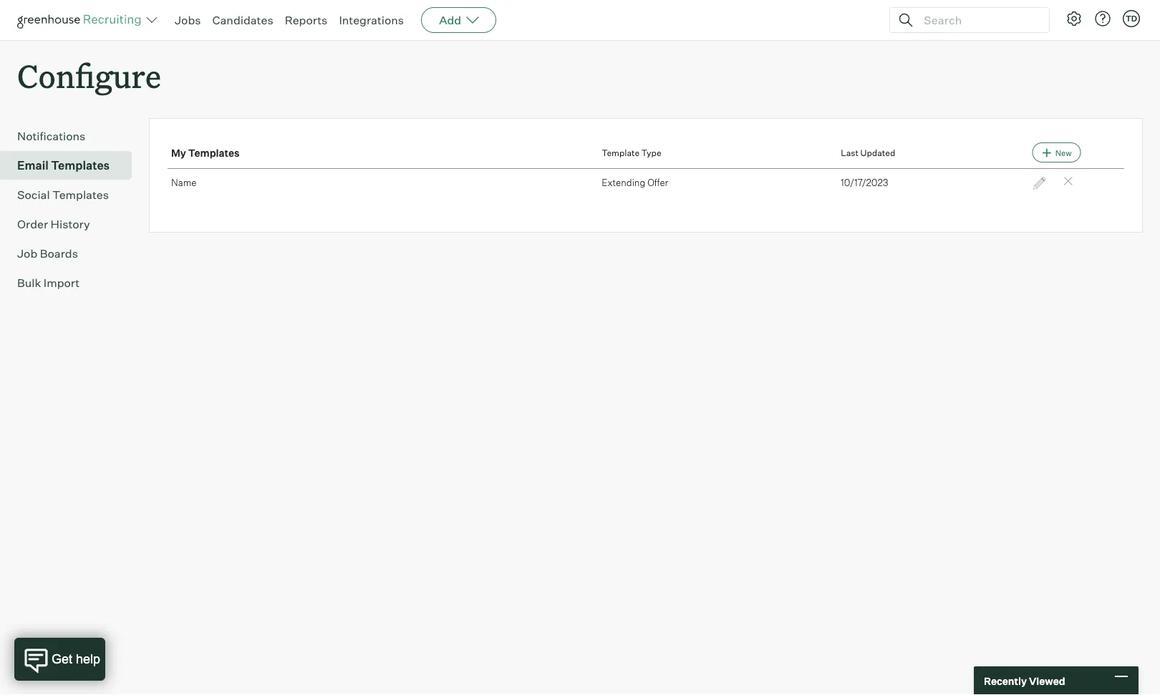 Task type: locate. For each thing, give the bounding box(es) containing it.
my templates
[[171, 146, 240, 159]]

order history link
[[17, 216, 126, 233]]

td
[[1126, 14, 1138, 23]]

email templates
[[17, 158, 110, 173]]

last updated
[[841, 147, 896, 158]]

social templates
[[17, 188, 109, 202]]

viewed
[[1030, 675, 1066, 688]]

template
[[602, 147, 640, 158]]

td button
[[1121, 7, 1144, 30]]

notifications link
[[17, 128, 126, 145]]

job
[[17, 247, 37, 261]]

extending offer
[[602, 177, 669, 188]]

reports link
[[285, 13, 328, 27]]

extending
[[602, 177, 646, 188]]

new link
[[1033, 143, 1082, 163]]

integrations link
[[339, 13, 404, 27]]

notifications
[[17, 129, 86, 143]]

job boards link
[[17, 245, 126, 262]]

email templates link
[[17, 157, 126, 174]]

email
[[17, 158, 49, 173]]

new
[[1056, 148, 1072, 158]]

templates
[[188, 146, 240, 159], [51, 158, 110, 173], [52, 188, 109, 202]]

candidates link
[[212, 13, 273, 27]]

templates up order history link at the left top
[[52, 188, 109, 202]]

updated
[[861, 147, 896, 158]]

add
[[439, 13, 462, 27]]

templates up social templates link
[[51, 158, 110, 173]]

templates right the my
[[188, 146, 240, 159]]

recently viewed
[[985, 675, 1066, 688]]

bulk import
[[17, 276, 80, 290]]

templates for my templates
[[188, 146, 240, 159]]

jobs link
[[175, 13, 201, 27]]

history
[[51, 217, 90, 232]]

import
[[44, 276, 80, 290]]

last
[[841, 147, 859, 158]]

greenhouse recruiting image
[[17, 11, 146, 29]]

template type
[[602, 147, 662, 158]]

candidates
[[212, 13, 273, 27]]

configure
[[17, 54, 161, 97]]



Task type: describe. For each thing, give the bounding box(es) containing it.
recently
[[985, 675, 1028, 688]]

add button
[[421, 7, 497, 33]]

job boards
[[17, 247, 78, 261]]

bulk
[[17, 276, 41, 290]]

type
[[642, 147, 662, 158]]

boards
[[40, 247, 78, 261]]

reports
[[285, 13, 328, 27]]

bulk import link
[[17, 275, 126, 292]]

configure image
[[1066, 10, 1083, 27]]

integrations
[[339, 13, 404, 27]]

templates for social templates
[[52, 188, 109, 202]]

my
[[171, 146, 186, 159]]

social templates link
[[17, 186, 126, 204]]

order history
[[17, 217, 90, 232]]

10/17/2023
[[841, 177, 889, 188]]

order
[[17, 217, 48, 232]]

td button
[[1124, 10, 1141, 27]]

jobs
[[175, 13, 201, 27]]

Search text field
[[921, 10, 1037, 30]]

offer
[[648, 177, 669, 188]]

templates for email templates
[[51, 158, 110, 173]]

social
[[17, 188, 50, 202]]

name
[[171, 177, 197, 188]]



Task type: vqa. For each thing, say whether or not it's contained in the screenshot.
"New"
yes



